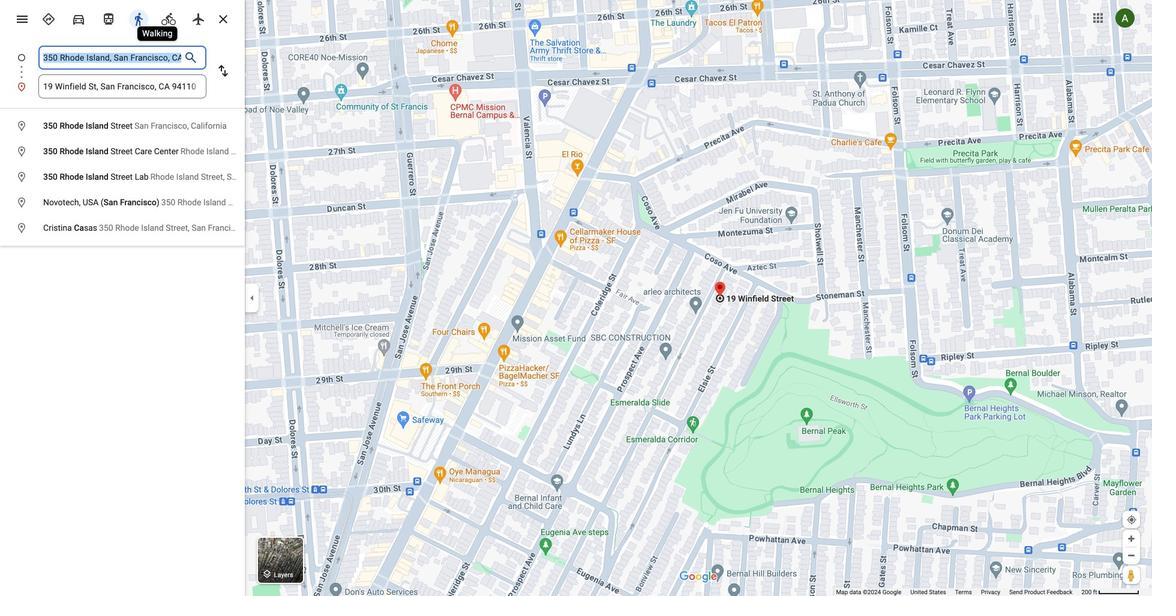 Task type: vqa. For each thing, say whether or not it's contained in the screenshot.
Operated by Porter Airlines Inc
no



Task type: locate. For each thing, give the bounding box(es) containing it.
0 horizontal spatial none radio
[[36, 7, 61, 29]]

list item
[[0, 46, 245, 84], [0, 74, 245, 98]]

none radio right driving option
[[96, 7, 121, 29]]

3 none radio from the left
[[156, 7, 181, 29]]

1 none field from the top
[[43, 46, 181, 70]]

none radio left transit radio
[[66, 7, 91, 29]]

none radio right cycling radio
[[186, 7, 211, 29]]

none radio left driving option
[[36, 7, 61, 29]]

2 horizontal spatial none radio
[[156, 7, 181, 29]]

none radio left cycling radio
[[126, 7, 151, 29]]

None radio
[[36, 7, 61, 29], [66, 7, 91, 29], [186, 7, 211, 29]]

none field up destination 19 winfield st, san francisco, ca 94110 field
[[43, 46, 181, 70]]

1 horizontal spatial none radio
[[66, 7, 91, 29]]

3 none radio from the left
[[186, 7, 211, 29]]

1 horizontal spatial none radio
[[126, 7, 151, 29]]

walking image
[[131, 12, 146, 26]]

2 none radio from the left
[[126, 7, 151, 29]]

zoom out image
[[1127, 551, 1136, 560]]

3 cell from the top
[[0, 168, 319, 187]]

grid
[[0, 113, 349, 241]]

show street view coverage image
[[1123, 566, 1141, 584]]

none field down "starting point 350 rhode island, san francisco, ca" field
[[43, 74, 202, 98]]

cycling image
[[161, 12, 176, 26]]

google account: augustus odena  
(augustus@adept.ai) image
[[1116, 8, 1135, 28]]

list item down "starting point 350 rhode island, san francisco, ca" field
[[0, 74, 245, 98]]

google maps element
[[0, 0, 1153, 596]]

none field "starting point 350 rhode island, san francisco, ca"
[[43, 46, 181, 70]]

0 horizontal spatial none radio
[[96, 7, 121, 29]]

1 vertical spatial none field
[[43, 74, 202, 98]]

none radio right the walking radio
[[156, 7, 181, 29]]

2 horizontal spatial none radio
[[186, 7, 211, 29]]

2 none radio from the left
[[66, 7, 91, 29]]

None radio
[[96, 7, 121, 29], [126, 7, 151, 29], [156, 7, 181, 29]]

none field destination 19 winfield st, san francisco, ca 94110
[[43, 74, 202, 98]]

None field
[[43, 46, 181, 70], [43, 74, 202, 98]]

none radio cycling
[[156, 7, 181, 29]]

0 vertical spatial none field
[[43, 46, 181, 70]]

1 none radio from the left
[[96, 7, 121, 29]]

1 none radio from the left
[[36, 7, 61, 29]]

cell
[[0, 116, 237, 136], [0, 142, 349, 161], [0, 168, 319, 187], [0, 193, 346, 213], [0, 219, 259, 238]]

2 none field from the top
[[43, 74, 202, 98]]

none radio best travel modes
[[36, 7, 61, 29]]

none radio driving
[[66, 7, 91, 29]]

list inside google maps 'element'
[[0, 46, 245, 98]]

none radio the walking
[[126, 7, 151, 29]]

list item down transit icon
[[0, 46, 245, 84]]

best travel modes image
[[41, 12, 56, 26]]

list
[[0, 46, 245, 98]]

driving image
[[71, 12, 86, 26]]



Task type: describe. For each thing, give the bounding box(es) containing it.
flights image
[[192, 12, 206, 26]]

none radio transit
[[96, 7, 121, 29]]

1 list item from the top
[[0, 46, 245, 84]]

Starting point 350 Rhode Island, San Francisco, CA field
[[43, 50, 181, 65]]

2 list item from the top
[[0, 74, 245, 98]]

1 cell from the top
[[0, 116, 237, 136]]

4 cell from the top
[[0, 193, 346, 213]]

transit image
[[101, 12, 116, 26]]

collapse side panel image
[[246, 291, 259, 305]]

5 cell from the top
[[0, 219, 259, 238]]

Destination 19 Winfield St, San Francisco, CA 94110 field
[[43, 79, 202, 94]]

show your location image
[[1127, 515, 1138, 525]]

none radio flights
[[186, 7, 211, 29]]

2 cell from the top
[[0, 142, 349, 161]]

grid inside google maps 'element'
[[0, 113, 349, 241]]

zoom in image
[[1127, 534, 1136, 543]]



